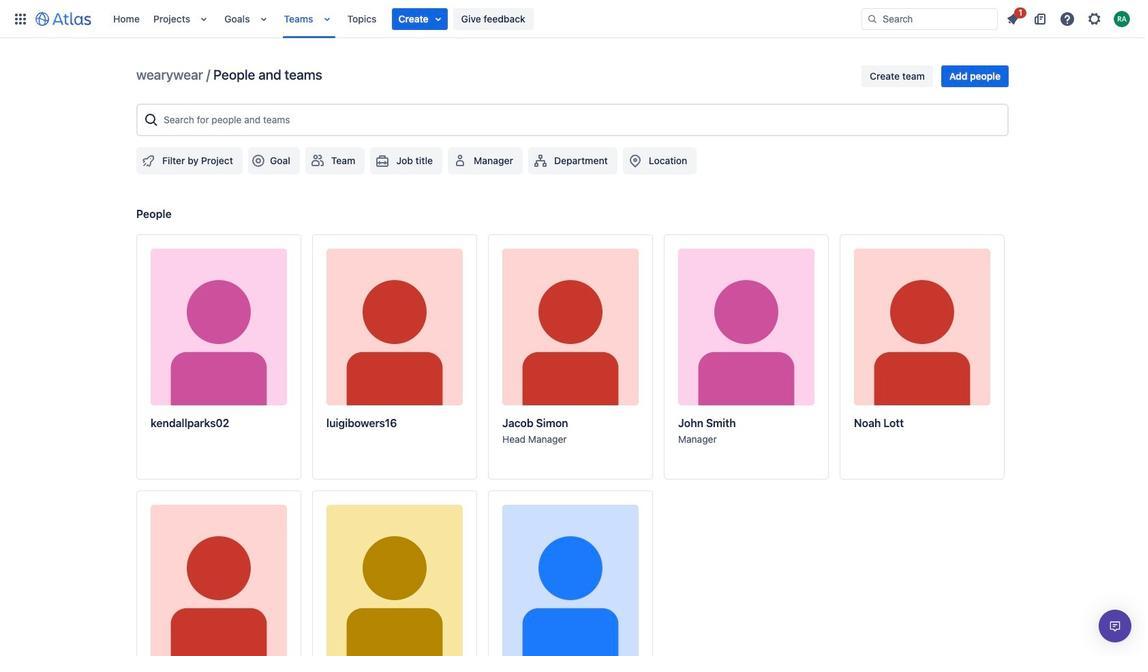 Task type: describe. For each thing, give the bounding box(es) containing it.
1 horizontal spatial list
[[1001, 5, 1137, 30]]

1 horizontal spatial list item
[[1001, 5, 1027, 30]]

0 horizontal spatial list
[[106, 0, 862, 38]]

list item inside top element
[[392, 8, 448, 30]]

Search for people and teams field
[[160, 108, 1002, 132]]

open intercom messenger image
[[1107, 618, 1123, 635]]

switch to... image
[[12, 11, 29, 27]]

top element
[[8, 0, 862, 38]]

search for people and teams image
[[143, 112, 160, 128]]



Task type: vqa. For each thing, say whether or not it's contained in the screenshot.
remove Image
no



Task type: locate. For each thing, give the bounding box(es) containing it.
banner
[[0, 0, 1145, 38]]

settings image
[[1087, 11, 1103, 27]]

Search field
[[862, 8, 998, 30]]

None search field
[[862, 8, 998, 30]]

list
[[106, 0, 862, 38], [1001, 5, 1137, 30]]

list item
[[1001, 5, 1027, 30], [392, 8, 448, 30]]

search image
[[867, 13, 878, 24]]

notifications image
[[1005, 11, 1021, 27]]

0 horizontal spatial list item
[[392, 8, 448, 30]]

account image
[[1114, 11, 1130, 27]]

help image
[[1059, 11, 1076, 27]]



